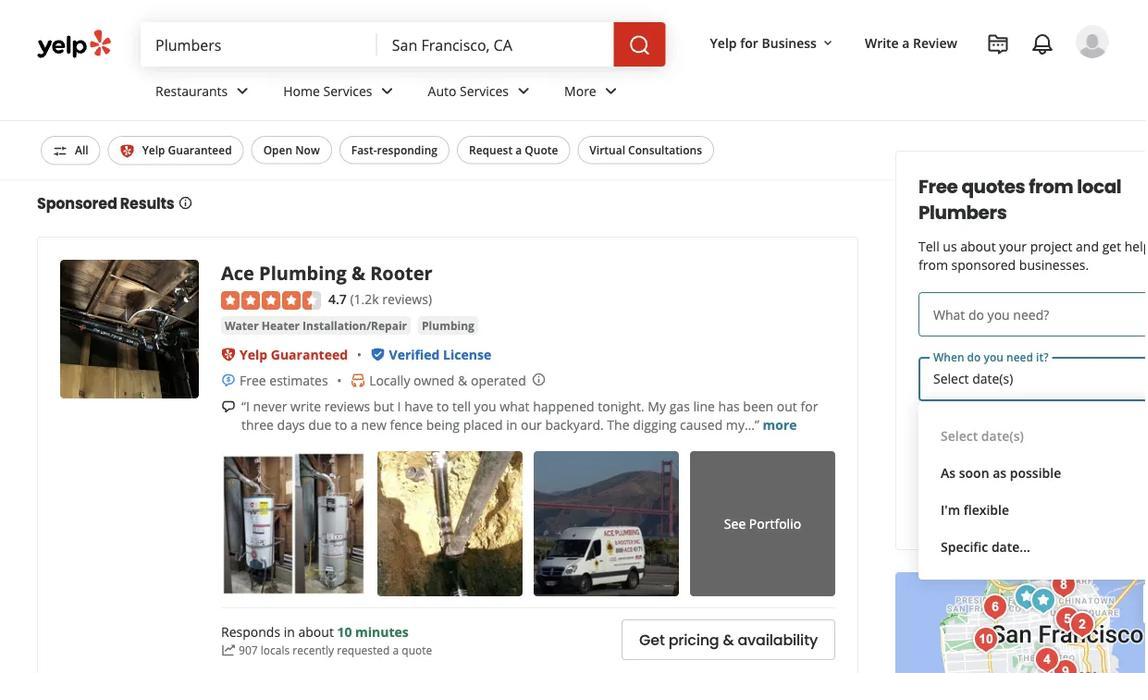 Task type: vqa. For each thing, say whether or not it's contained in the screenshot.
date...
yes



Task type: describe. For each thing, give the bounding box(es) containing it.
"i never write reviews but i have to tell you what happened tonight. my gas line has been out for three days due to a new fence being placed in our backyard. the digging caused my…"
[[242, 398, 819, 434]]

a left quote on the left bottom
[[393, 643, 399, 659]]

tonight.
[[598, 398, 645, 415]]

What do you need? field
[[919, 293, 1147, 337]]

projects image
[[988, 33, 1010, 56]]

days
[[277, 416, 305, 434]]

1 horizontal spatial home services link
[[269, 67, 413, 120]]

services for right the 'home services' link
[[324, 82, 373, 100]]

help
[[1125, 237, 1147, 255]]

need?
[[1014, 306, 1050, 324]]

you for need
[[985, 350, 1004, 365]]

16 chevron down v2 image
[[821, 36, 836, 51]]

about for your
[[961, 237, 997, 255]]

request a quote
[[469, 143, 559, 158]]

i'm flexible button
[[934, 492, 1147, 529]]

tell us about your project and get help from sponsored businesses.
[[919, 237, 1147, 274]]

near
[[273, 78, 326, 109]]

fast-responding button
[[339, 136, 450, 164]]

out
[[777, 398, 798, 415]]

a right the write
[[903, 34, 910, 51]]

see portfolio
[[725, 516, 802, 533]]

top
[[37, 78, 78, 109]]

virtual
[[590, 143, 626, 158]]

1 vertical spatial yelp guaranteed button
[[240, 346, 348, 364]]

portfolio
[[750, 516, 802, 533]]

yelp guaranteed inside button
[[142, 143, 232, 158]]

review
[[914, 34, 958, 51]]

for inside "i never write reviews but i have to tell you what happened tonight. my gas line has been out for three days due to a new fence being placed in our backyard. the digging caused my…"
[[801, 398, 819, 415]]

gas
[[670, 398, 690, 415]]

results
[[120, 193, 174, 214]]

responds
[[221, 624, 281, 642]]

services for auto services link
[[460, 82, 509, 100]]

none field near
[[392, 34, 599, 55]]

specific
[[941, 538, 989, 556]]

consultations
[[629, 143, 703, 158]]

the
[[608, 416, 630, 434]]

reviews)
[[383, 290, 432, 308]]

home services inside the 'home services' link
[[283, 82, 373, 100]]

rooter
[[370, 260, 433, 285]]

home inside business categories element
[[283, 82, 320, 100]]

select date(s)
[[941, 427, 1025, 445]]

business
[[762, 34, 817, 51]]

francisco,
[[377, 78, 492, 109]]

your
[[1000, 237, 1028, 255]]

caused
[[680, 416, 723, 434]]

enter
[[934, 436, 966, 453]]

about for 10
[[299, 624, 334, 642]]

have
[[405, 398, 434, 415]]

0 vertical spatial home
[[91, 63, 123, 78]]

us
[[944, 237, 958, 255]]

auto services link
[[413, 67, 550, 120]]

16 locally owned v2 image
[[351, 374, 366, 388]]

in inside "i never write reviews but i have to tell you what happened tonight. my gas line has been out for three days due to a new fence being placed in our backyard. the digging caused my…"
[[507, 416, 518, 434]]

from inside free quotes from local plumbers
[[1030, 174, 1074, 200]]

write a review link
[[858, 26, 965, 59]]

date(s)
[[982, 427, 1025, 445]]

16 free estimates v2 image
[[221, 374, 236, 388]]

fast-responding
[[352, 143, 438, 158]]

plumbers link
[[201, 63, 254, 78]]

license
[[443, 346, 492, 364]]

started
[[1034, 497, 1087, 518]]

all
[[75, 143, 89, 158]]

0 horizontal spatial 10
[[83, 78, 105, 109]]

reviews
[[325, 398, 370, 415]]

verified license
[[389, 346, 492, 364]]

san
[[330, 78, 373, 109]]

locally owned & operated
[[369, 372, 526, 389]]

907 locals recently requested a quote
[[239, 643, 432, 659]]

fence
[[390, 416, 423, 434]]

24 chevron down v2 image for home services
[[376, 80, 399, 102]]

get started button
[[919, 487, 1147, 528]]

16 speech v2 image
[[221, 400, 236, 415]]

fast-
[[352, 143, 377, 158]]

a inside button
[[516, 143, 522, 158]]

now
[[295, 143, 320, 158]]

line
[[694, 398, 716, 415]]

do for what
[[969, 306, 985, 324]]

availability
[[738, 631, 818, 651]]

16 trending v2 image
[[221, 644, 236, 659]]

businesses.
[[1020, 256, 1090, 274]]

virtual consultations button
[[578, 136, 715, 164]]

24 chevron down v2 image for auto services
[[513, 80, 535, 102]]

and
[[1077, 237, 1100, 255]]

owned
[[414, 372, 455, 389]]

being
[[427, 416, 460, 434]]

john s. image
[[1077, 25, 1110, 58]]

when
[[934, 350, 965, 365]]

4.7 star rating image
[[221, 292, 321, 310]]

open now
[[263, 143, 320, 158]]

as soon as possible
[[941, 464, 1062, 482]]

do for when
[[968, 350, 982, 365]]

heater
[[262, 318, 300, 333]]

& for operated
[[458, 372, 468, 389]]

more
[[565, 82, 597, 100]]

Near text field
[[392, 34, 599, 55]]

1 horizontal spatial to
[[437, 398, 449, 415]]

4.7 (1.2k reviews)
[[329, 290, 432, 308]]

verified license button
[[389, 346, 492, 364]]

minutes
[[356, 624, 409, 642]]

write
[[291, 398, 321, 415]]

& for availability
[[723, 631, 734, 651]]

estimates
[[270, 372, 328, 389]]

"i
[[242, 398, 250, 415]]

auto services
[[428, 82, 509, 100]]

search image
[[629, 34, 651, 57]]

requested
[[337, 643, 390, 659]]

has
[[719, 398, 740, 415]]

as
[[993, 464, 1007, 482]]

a inside "i never write reviews but i have to tell you what happened tonight. my gas line has been out for three days due to a new fence being placed in our backyard. the digging caused my…"
[[351, 416, 358, 434]]

auto
[[428, 82, 457, 100]]

quote
[[525, 143, 559, 158]]

digging
[[633, 416, 677, 434]]

write
[[865, 34, 899, 51]]

i
[[398, 398, 401, 415]]



Task type: locate. For each thing, give the bounding box(es) containing it.
1 vertical spatial &
[[458, 372, 468, 389]]

yelp guaranteed button
[[108, 136, 244, 165], [240, 346, 348, 364]]

yelp right 16 yelp guaranteed v2 icon
[[142, 143, 165, 158]]

to down reviews
[[335, 416, 348, 434]]

filters group
[[37, 136, 718, 165]]

1 vertical spatial to
[[335, 416, 348, 434]]

restaurants link
[[141, 67, 269, 120]]

free for free estimates
[[240, 372, 266, 389]]

0 vertical spatial yelp guaranteed button
[[108, 136, 244, 165]]

0 vertical spatial yelp guaranteed
[[142, 143, 232, 158]]

happened
[[533, 398, 595, 415]]

10 right top
[[83, 78, 105, 109]]

1 vertical spatial home services
[[283, 82, 373, 100]]

10 up 907 locals recently requested a quote in the left bottom of the page
[[337, 624, 352, 642]]

0 horizontal spatial 24 chevron down v2 image
[[513, 80, 535, 102]]

1 vertical spatial 10
[[337, 624, 352, 642]]

a left quote
[[516, 143, 522, 158]]

1 horizontal spatial 24 chevron down v2 image
[[376, 80, 399, 102]]

verified
[[389, 346, 440, 364]]

never
[[253, 398, 287, 415]]

water heater installation/repair button
[[221, 317, 411, 335]]

0 horizontal spatial services
[[126, 63, 172, 78]]

my
[[648, 398, 667, 415]]

none field find
[[156, 34, 363, 55]]

yelp guaranteed button up 16 info v2 "icon"
[[108, 136, 244, 165]]

1 horizontal spatial about
[[961, 237, 997, 255]]

1 vertical spatial from
[[919, 256, 949, 274]]

three
[[242, 416, 274, 434]]

water heater installation/repair
[[225, 318, 407, 333]]

16 verified v2 image
[[371, 348, 386, 362]]

free for free quotes from local plumbers
[[919, 174, 959, 200]]

1 vertical spatial get
[[640, 631, 665, 651]]

local
[[1078, 174, 1122, 200]]

24 chevron down v2 image inside restaurants 'link'
[[232, 80, 254, 102]]

1 horizontal spatial home
[[283, 82, 320, 100]]

get inside get pricing & availability button
[[640, 631, 665, 651]]

0 vertical spatial 10
[[83, 78, 105, 109]]

plumbing up 4.7 star rating 'image'
[[259, 260, 347, 285]]

0 vertical spatial for
[[741, 34, 759, 51]]

24 chevron down v2 image for more
[[600, 80, 623, 102]]

24 chevron down v2 image
[[513, 80, 535, 102], [600, 80, 623, 102]]

select date(s) button
[[934, 417, 1147, 455]]

guaranteed up 16 info v2 "icon"
[[168, 143, 232, 158]]

tell
[[453, 398, 471, 415]]

free right '16 free estimates v2' icon
[[240, 372, 266, 389]]

about inside tell us about your project and get help from sponsored businesses.
[[961, 237, 997, 255]]

2 24 chevron down v2 image from the left
[[600, 80, 623, 102]]

due
[[309, 416, 332, 434]]

2 horizontal spatial &
[[723, 631, 734, 651]]

about up the sponsored
[[961, 237, 997, 255]]

guaranteed inside button
[[168, 143, 232, 158]]

0 vertical spatial free
[[919, 174, 959, 200]]

enter zip code
[[934, 436, 1021, 453]]

0 horizontal spatial yelp
[[142, 143, 165, 158]]

  text field
[[919, 422, 1147, 467]]

none field up auto services link
[[392, 34, 599, 55]]

24 chevron down v2 image right more
[[600, 80, 623, 102]]

2 24 chevron down v2 image from the left
[[376, 80, 399, 102]]

california
[[496, 78, 606, 109]]

0 horizontal spatial to
[[335, 416, 348, 434]]

16 chevron right v2 image
[[179, 64, 194, 79]]

our
[[521, 416, 542, 434]]

yelp inside button
[[711, 34, 737, 51]]

& up (1.2k on the left of page
[[352, 260, 366, 285]]

24 chevron down v2 image down plumbers 'link'
[[232, 80, 254, 102]]

0 horizontal spatial guaranteed
[[168, 143, 232, 158]]

services
[[126, 63, 172, 78], [324, 82, 373, 100], [460, 82, 509, 100]]

1 24 chevron down v2 image from the left
[[513, 80, 535, 102]]

1 horizontal spatial yelp guaranteed
[[240, 346, 348, 364]]

1 horizontal spatial in
[[507, 416, 518, 434]]

When do you need it? field
[[919, 357, 1147, 580]]

from down tell on the right
[[919, 256, 949, 274]]

top 10 best plumbers near san francisco, california
[[37, 78, 606, 109]]

1 horizontal spatial plumbing
[[422, 318, 475, 333]]

pricing
[[669, 631, 720, 651]]

you inside "i never write reviews but i have to tell you what happened tonight. my gas line has been out for three days due to a new fence being placed in our backyard. the digging caused my…"
[[474, 398, 497, 415]]

operated
[[471, 372, 526, 389]]

recently
[[293, 643, 334, 659]]

1 vertical spatial you
[[985, 350, 1004, 365]]

1 horizontal spatial from
[[1030, 174, 1074, 200]]

1 horizontal spatial free
[[919, 174, 959, 200]]

yelp
[[711, 34, 737, 51], [142, 143, 165, 158], [240, 346, 268, 364]]

restaurants
[[156, 82, 228, 100]]

1 horizontal spatial get
[[1005, 497, 1031, 518]]

1 vertical spatial for
[[801, 398, 819, 415]]

free left quotes
[[919, 174, 959, 200]]

0 vertical spatial you
[[988, 306, 1011, 324]]

but
[[374, 398, 394, 415]]

0 vertical spatial do
[[969, 306, 985, 324]]

1 vertical spatial plumbing
[[422, 318, 475, 333]]

get pricing & availability
[[640, 631, 818, 651]]

plumbers inside free quotes from local plumbers
[[919, 200, 1008, 226]]

24 chevron down v2 image
[[232, 80, 254, 102], [376, 80, 399, 102]]

& inside get pricing & availability button
[[723, 631, 734, 651]]

907
[[239, 643, 258, 659]]

about up recently
[[299, 624, 334, 642]]

you
[[988, 306, 1011, 324], [985, 350, 1004, 365], [474, 398, 497, 415]]

guaranteed
[[168, 143, 232, 158], [271, 346, 348, 364]]

get down as soon as possible
[[1005, 497, 1031, 518]]

plumbing button
[[418, 317, 478, 335]]

from left local
[[1030, 174, 1074, 200]]

get left pricing
[[640, 631, 665, 651]]

& for rooter
[[352, 260, 366, 285]]

get for get started
[[1005, 497, 1031, 518]]

from inside tell us about your project and get help from sponsored businesses.
[[919, 256, 949, 274]]

0 horizontal spatial for
[[741, 34, 759, 51]]

responding
[[377, 143, 438, 158]]

installation/repair
[[303, 318, 407, 333]]

to up being
[[437, 398, 449, 415]]

0 horizontal spatial 24 chevron down v2 image
[[232, 80, 254, 102]]

1 vertical spatial yelp guaranteed
[[240, 346, 348, 364]]

free quotes from local plumbers
[[919, 174, 1122, 226]]

ace plumbing & rooter link
[[221, 260, 433, 285]]

4.7
[[329, 290, 347, 308]]

& up tell
[[458, 372, 468, 389]]

0 horizontal spatial get
[[640, 631, 665, 651]]

flexible
[[964, 501, 1010, 519]]

None search field
[[141, 22, 670, 67]]

plumbing up the verified license
[[422, 318, 475, 333]]

in
[[507, 416, 518, 434], [284, 624, 295, 642]]

0 horizontal spatial home
[[91, 63, 123, 78]]

0 vertical spatial get
[[1005, 497, 1031, 518]]

2 vertical spatial &
[[723, 631, 734, 651]]

0 horizontal spatial plumbing
[[259, 260, 347, 285]]

1 horizontal spatial &
[[458, 372, 468, 389]]

1 24 chevron down v2 image from the left
[[232, 80, 254, 102]]

0 horizontal spatial yelp guaranteed
[[142, 143, 232, 158]]

for left business
[[741, 34, 759, 51]]

&
[[352, 260, 366, 285], [458, 372, 468, 389], [723, 631, 734, 651]]

services right auto
[[460, 82, 509, 100]]

yelp guaranteed
[[142, 143, 232, 158], [240, 346, 348, 364]]

request a quote button
[[457, 136, 571, 164]]

2 horizontal spatial services
[[460, 82, 509, 100]]

0 vertical spatial yelp
[[711, 34, 737, 51]]

16 filter v2 image
[[53, 144, 68, 159]]

see
[[725, 516, 746, 533]]

1 horizontal spatial none field
[[392, 34, 599, 55]]

services left 16 chevron right v2 image
[[126, 63, 172, 78]]

1 none field from the left
[[156, 34, 363, 55]]

project
[[1031, 237, 1073, 255]]

locals
[[261, 643, 290, 659]]

sponsored results
[[37, 193, 174, 214]]

plumbing inside button
[[422, 318, 475, 333]]

home services link up fast-
[[269, 67, 413, 120]]

services inside the 'home services' link
[[324, 82, 373, 100]]

1 vertical spatial home
[[283, 82, 320, 100]]

1 horizontal spatial for
[[801, 398, 819, 415]]

you left need
[[985, 350, 1004, 365]]

it?
[[1037, 350, 1049, 365]]

you up placed
[[474, 398, 497, 415]]

info icon image
[[532, 372, 547, 387], [532, 372, 547, 387]]

0 vertical spatial &
[[352, 260, 366, 285]]

0 vertical spatial guaranteed
[[168, 143, 232, 158]]

get pricing & availability button
[[622, 620, 836, 661]]

get for get pricing & availability
[[640, 631, 665, 651]]

more link
[[763, 416, 797, 434]]

all button
[[41, 136, 101, 165]]

0 vertical spatial about
[[961, 237, 997, 255]]

do right when
[[968, 350, 982, 365]]

1 vertical spatial in
[[284, 624, 295, 642]]

(1.2k
[[350, 290, 379, 308]]

& right pricing
[[723, 631, 734, 651]]

yelp down water
[[240, 346, 268, 364]]

1 horizontal spatial home services
[[283, 82, 373, 100]]

yelp for business button
[[703, 26, 843, 59]]

24 chevron down v2 image inside auto services link
[[513, 80, 535, 102]]

1 vertical spatial yelp
[[142, 143, 165, 158]]

0 horizontal spatial from
[[919, 256, 949, 274]]

2 none field from the left
[[392, 34, 599, 55]]

16 info v2 image
[[178, 196, 193, 210]]

0 vertical spatial to
[[437, 398, 449, 415]]

1 vertical spatial about
[[299, 624, 334, 642]]

0 vertical spatial home services
[[91, 63, 172, 78]]

a left new
[[351, 416, 358, 434]]

get
[[1103, 237, 1122, 255]]

0 vertical spatial plumbing
[[259, 260, 347, 285]]

1 horizontal spatial 24 chevron down v2 image
[[600, 80, 623, 102]]

0 vertical spatial in
[[507, 416, 518, 434]]

business categories element
[[141, 67, 1110, 120]]

yelp inside button
[[142, 143, 165, 158]]

2 vertical spatial yelp
[[240, 346, 268, 364]]

quote
[[402, 643, 432, 659]]

0 horizontal spatial home services link
[[91, 63, 172, 78]]

you left need?
[[988, 306, 1011, 324]]

see portfolio link
[[691, 452, 836, 597]]

get inside get started button
[[1005, 497, 1031, 518]]

my…"
[[727, 416, 760, 434]]

placed
[[463, 416, 503, 434]]

24 chevron down v2 image down near field
[[513, 80, 535, 102]]

0 horizontal spatial about
[[299, 624, 334, 642]]

locally
[[369, 372, 410, 389]]

i'm flexible
[[941, 501, 1010, 519]]

services up fast-
[[324, 82, 373, 100]]

home services link left 16 chevron right v2 image
[[91, 63, 172, 78]]

1 horizontal spatial yelp
[[240, 346, 268, 364]]

services inside auto services link
[[460, 82, 509, 100]]

yelp guaranteed up 16 info v2 "icon"
[[142, 143, 232, 158]]

home left san
[[283, 82, 320, 100]]

you for need?
[[988, 306, 1011, 324]]

for right out at the right bottom of the page
[[801, 398, 819, 415]]

0 horizontal spatial none field
[[156, 34, 363, 55]]

guaranteed up estimates
[[271, 346, 348, 364]]

24 chevron down v2 image for restaurants
[[232, 80, 254, 102]]

1 horizontal spatial guaranteed
[[271, 346, 348, 364]]

notifications image
[[1032, 33, 1054, 56]]

more
[[763, 416, 797, 434]]

plumbing
[[259, 260, 347, 285], [422, 318, 475, 333]]

select
[[941, 427, 979, 445]]

sponsored
[[952, 256, 1017, 274]]

in down the what
[[507, 416, 518, 434]]

in up locals
[[284, 624, 295, 642]]

do right what
[[969, 306, 985, 324]]

request
[[469, 143, 513, 158]]

code
[[992, 436, 1021, 453]]

1 horizontal spatial 10
[[337, 624, 352, 642]]

none field up plumbers 'link'
[[156, 34, 363, 55]]

for
[[741, 34, 759, 51], [801, 398, 819, 415]]

24 chevron down v2 image inside more link
[[600, 80, 623, 102]]

None field
[[156, 34, 363, 55], [392, 34, 599, 55]]

free inside free quotes from local plumbers
[[919, 174, 959, 200]]

home right top
[[91, 63, 123, 78]]

1 horizontal spatial services
[[324, 82, 373, 100]]

2 vertical spatial you
[[474, 398, 497, 415]]

iconyelpguaranteedbadgesmall image
[[221, 348, 236, 362], [221, 348, 236, 362]]

1 vertical spatial do
[[968, 350, 982, 365]]

24 chevron down v2 image right san
[[376, 80, 399, 102]]

home
[[91, 63, 123, 78], [283, 82, 320, 100]]

for inside button
[[741, 34, 759, 51]]

0 vertical spatial from
[[1030, 174, 1074, 200]]

what
[[500, 398, 530, 415]]

about
[[961, 237, 997, 255], [299, 624, 334, 642]]

user actions element
[[696, 23, 1136, 137]]

0 horizontal spatial in
[[284, 624, 295, 642]]

new
[[361, 416, 387, 434]]

water
[[225, 318, 259, 333]]

yelp guaranteed button up estimates
[[240, 346, 348, 364]]

0 horizontal spatial &
[[352, 260, 366, 285]]

1 vertical spatial guaranteed
[[271, 346, 348, 364]]

ace plumbing & rooter
[[221, 260, 433, 285]]

home services left 16 chevron right v2 image
[[91, 63, 172, 78]]

1 vertical spatial free
[[240, 372, 266, 389]]

0 horizontal spatial home services
[[91, 63, 172, 78]]

Find text field
[[156, 34, 363, 55]]

water heater installation/repair link
[[221, 317, 411, 335]]

yelp left business
[[711, 34, 737, 51]]

16 yelp guaranteed v2 image
[[120, 144, 135, 159]]

home services up now
[[283, 82, 373, 100]]

2 horizontal spatial yelp
[[711, 34, 737, 51]]

as soon as possible button
[[934, 455, 1147, 492]]

yelp guaranteed up estimates
[[240, 346, 348, 364]]

0 horizontal spatial free
[[240, 372, 266, 389]]



